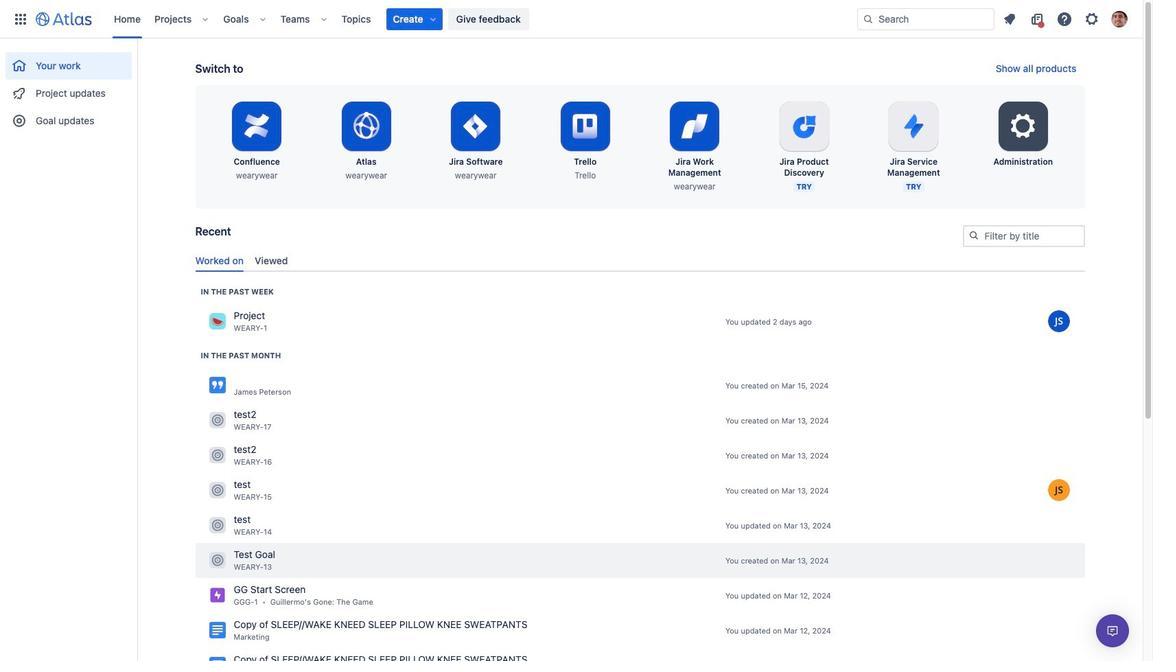 Task type: locate. For each thing, give the bounding box(es) containing it.
1 vertical spatial townsquare image
[[209, 552, 225, 569]]

0 vertical spatial heading
[[201, 286, 274, 297]]

1 confluence image from the top
[[209, 622, 225, 639]]

1 townsquare image from the top
[[209, 517, 225, 534]]

1 heading from the top
[[201, 286, 274, 297]]

switch to... image
[[12, 11, 29, 27]]

2 heading from the top
[[201, 350, 281, 361]]

townsquare image
[[209, 517, 225, 534], [209, 552, 225, 569]]

1 vertical spatial heading
[[201, 350, 281, 361]]

Filter by title field
[[964, 227, 1084, 246]]

0 vertical spatial confluence image
[[209, 622, 225, 639]]

open intercom messenger image
[[1104, 623, 1121, 639]]

banner
[[0, 0, 1143, 38]]

None search field
[[857, 8, 995, 30]]

2 townsquare image from the top
[[209, 412, 225, 429]]

townsquare image
[[209, 313, 225, 330], [209, 412, 225, 429], [209, 447, 225, 464], [209, 482, 225, 499]]

1 vertical spatial confluence image
[[209, 657, 225, 661]]

notifications image
[[1002, 11, 1018, 27]]

group
[[5, 38, 132, 139]]

tab list
[[190, 249, 1090, 272]]

confluence image
[[209, 622, 225, 639], [209, 657, 225, 661]]

heading for confluence icon
[[201, 350, 281, 361]]

0 vertical spatial townsquare image
[[209, 517, 225, 534]]

confluence image
[[209, 377, 225, 394]]

Search field
[[857, 8, 995, 30]]

search image
[[968, 230, 979, 241]]

jira image
[[209, 587, 225, 604]]

heading
[[201, 286, 274, 297], [201, 350, 281, 361]]



Task type: vqa. For each thing, say whether or not it's contained in the screenshot.
fifth TOWNSQUARE icon
no



Task type: describe. For each thing, give the bounding box(es) containing it.
heading for first townsquare icon from the top
[[201, 286, 274, 297]]

top element
[[8, 0, 857, 38]]

2 confluence image from the top
[[209, 657, 225, 661]]

3 townsquare image from the top
[[209, 447, 225, 464]]

help image
[[1056, 11, 1073, 27]]

settings image
[[1007, 110, 1040, 143]]

account image
[[1111, 11, 1128, 27]]

1 townsquare image from the top
[[209, 313, 225, 330]]

search image
[[863, 13, 874, 24]]

4 townsquare image from the top
[[209, 482, 225, 499]]

2 townsquare image from the top
[[209, 552, 225, 569]]

settings image
[[1084, 11, 1100, 27]]



